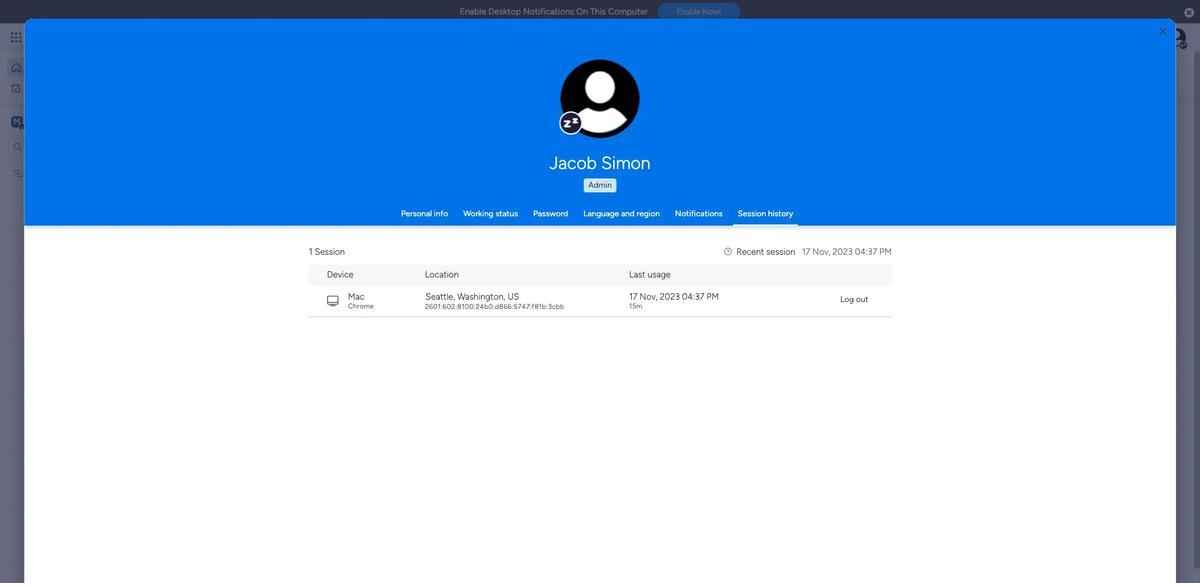 Task type: locate. For each thing, give the bounding box(es) containing it.
close image
[[1160, 27, 1167, 36]]

1 horizontal spatial workspace
[[341, 256, 381, 266]]

nov, right session
[[813, 247, 831, 257]]

main right workspace image
[[27, 116, 47, 127]]

chrome
[[348, 302, 374, 311]]

1 left the > at the left
[[309, 247, 313, 257]]

1 horizontal spatial pm
[[880, 247, 892, 257]]

session
[[738, 209, 766, 219], [315, 247, 345, 257]]

jacob simon button
[[440, 153, 761, 174]]

1 horizontal spatial 17
[[802, 247, 811, 257]]

my work button
[[7, 79, 125, 97]]

language and region link
[[584, 209, 660, 219]]

0 vertical spatial nov,
[[813, 247, 831, 257]]

main right the > at the left
[[322, 256, 339, 266]]

change profile picture button
[[561, 60, 640, 139]]

working status link
[[464, 209, 518, 219]]

1 horizontal spatial 04:37
[[855, 247, 878, 257]]

17 up 15m
[[629, 292, 638, 302]]

recent session
[[737, 247, 796, 257]]

1 session
[[309, 247, 345, 257]]

session
[[767, 247, 796, 257]]

pm
[[880, 247, 892, 257], [707, 292, 719, 302]]

(inbox)
[[294, 302, 329, 315]]

and
[[621, 209, 635, 219]]

1 vertical spatial notifications
[[675, 209, 723, 219]]

1 vertical spatial pm
[[707, 292, 719, 302]]

pm inside 17 nov, 2023 04:37 pm 15m
[[707, 292, 719, 302]]

us
[[508, 292, 519, 302]]

nov, up 15m
[[640, 292, 658, 302]]

password link
[[533, 209, 568, 219]]

workspace up the device on the top left of page
[[341, 256, 381, 266]]

password
[[533, 209, 568, 219]]

workspace up search in workspace field at the left of page
[[50, 116, 96, 127]]

0 vertical spatial work
[[39, 83, 57, 93]]

usage
[[648, 270, 671, 280]]

1 horizontal spatial nov,
[[813, 247, 831, 257]]

nov, for 17 nov, 2023 04:37 pm 15m
[[640, 292, 658, 302]]

personal
[[401, 209, 432, 219]]

0 horizontal spatial work
[[39, 83, 57, 93]]

2023
[[833, 247, 853, 257], [660, 292, 680, 302]]

enable inside button
[[677, 7, 701, 16]]

0 horizontal spatial 04:37
[[682, 292, 705, 302]]

04:37 inside 17 nov, 2023 04:37 pm 15m
[[682, 292, 705, 302]]

2023 for 17 nov, 2023 04:37 pm
[[833, 247, 853, 257]]

dapulse time image
[[725, 247, 732, 257]]

notifications left on
[[523, 6, 574, 17]]

0 vertical spatial 2023
[[833, 247, 853, 257]]

workspace image
[[11, 115, 23, 128]]

nov, inside 17 nov, 2023 04:37 pm 15m
[[640, 292, 658, 302]]

0 horizontal spatial 17
[[629, 292, 638, 302]]

1 vertical spatial 04:37
[[682, 292, 705, 302]]

1 vertical spatial 1
[[338, 303, 342, 313]]

1 vertical spatial my
[[27, 168, 39, 178]]

pm for 17 nov, 2023 04:37 pm
[[880, 247, 892, 257]]

2023 down usage
[[660, 292, 680, 302]]

17
[[802, 247, 811, 257], [629, 292, 638, 302]]

0 horizontal spatial nov,
[[640, 292, 658, 302]]

0 vertical spatial my
[[26, 83, 37, 93]]

my left board
[[27, 168, 39, 178]]

1 horizontal spatial 1
[[338, 303, 342, 313]]

1 vertical spatial work
[[245, 256, 262, 266]]

nov,
[[813, 247, 831, 257], [640, 292, 658, 302]]

feed
[[270, 302, 292, 315]]

0 vertical spatial session
[[738, 209, 766, 219]]

enable for enable now!
[[677, 7, 701, 16]]

this
[[590, 6, 606, 17]]

1 horizontal spatial work
[[245, 256, 262, 266]]

1
[[309, 247, 313, 257], [338, 303, 342, 313]]

language
[[584, 209, 619, 219]]

home
[[27, 62, 49, 72]]

17 inside 17 nov, 2023 04:37 pm 15m
[[629, 292, 638, 302]]

pm for 17 nov, 2023 04:37 pm 15m
[[707, 292, 719, 302]]

1 left 'chrome'
[[338, 303, 342, 313]]

enable desktop notifications on this computer
[[460, 6, 648, 17]]

Search in workspace field
[[25, 140, 97, 154]]

enable
[[460, 6, 486, 17], [677, 7, 701, 16]]

1 vertical spatial workspace
[[341, 256, 381, 266]]

option
[[0, 163, 149, 165]]

my
[[26, 83, 37, 93], [27, 168, 39, 178]]

history
[[768, 209, 794, 219]]

m
[[13, 116, 20, 126]]

change
[[576, 105, 602, 114]]

04:37
[[855, 247, 878, 257], [682, 292, 705, 302]]

workspace selection element
[[11, 115, 97, 130]]

seattle,
[[426, 292, 455, 302]]

17 for 17 nov, 2023 04:37 pm 15m
[[629, 292, 638, 302]]

0 horizontal spatial notifications
[[523, 6, 574, 17]]

my work
[[26, 83, 57, 93]]

work down home
[[39, 83, 57, 93]]

0 vertical spatial pm
[[880, 247, 892, 257]]

0 horizontal spatial session
[[315, 247, 345, 257]]

workspace
[[50, 116, 96, 127], [341, 256, 381, 266]]

session up the device on the top left of page
[[315, 247, 345, 257]]

my down home
[[26, 83, 37, 93]]

main workspace
[[27, 116, 96, 127]]

1 vertical spatial session
[[315, 247, 345, 257]]

seattle, washington, us 2601:602:8100:24b0:d866:5747:f81b:3cbb
[[425, 292, 565, 311]]

main
[[27, 116, 47, 127], [322, 256, 339, 266]]

enable now!
[[677, 7, 721, 16]]

0 horizontal spatial workspace
[[50, 116, 96, 127]]

notifications
[[523, 6, 574, 17], [675, 209, 723, 219]]

1 vertical spatial 17
[[629, 292, 638, 302]]

main inside workspace selection element
[[27, 116, 47, 127]]

0 horizontal spatial main
[[27, 116, 47, 127]]

0 vertical spatial 04:37
[[855, 247, 878, 257]]

log out
[[841, 294, 869, 304]]

2023 up log
[[833, 247, 853, 257]]

working status
[[464, 209, 518, 219]]

my inside list box
[[27, 168, 39, 178]]

0 vertical spatial 1
[[309, 247, 313, 257]]

region
[[637, 209, 660, 219]]

0 horizontal spatial 1
[[309, 247, 313, 257]]

0 horizontal spatial pm
[[707, 292, 719, 302]]

my inside 'button'
[[26, 83, 37, 93]]

1 vertical spatial nov,
[[640, 292, 658, 302]]

1 vertical spatial 2023
[[660, 292, 680, 302]]

simon
[[601, 153, 651, 174]]

1 for 1
[[338, 303, 342, 313]]

2023 inside 17 nov, 2023 04:37 pm 15m
[[660, 292, 680, 302]]

enable left desktop
[[460, 6, 486, 17]]

work
[[39, 83, 57, 93], [245, 256, 262, 266]]

17 nov, 2023 04:37 pm 15m
[[629, 292, 719, 311]]

mac
[[348, 292, 365, 302]]

work management > main workspace
[[245, 256, 381, 266]]

17 nov, 2023 04:37 pm
[[802, 247, 892, 257]]

0 vertical spatial 17
[[802, 247, 811, 257]]

enable now! button
[[658, 3, 741, 21]]

0 vertical spatial main
[[27, 116, 47, 127]]

1 horizontal spatial enable
[[677, 7, 701, 16]]

board
[[41, 168, 62, 178]]

notifications right "region"
[[675, 209, 723, 219]]

update
[[232, 302, 267, 315]]

1 vertical spatial main
[[322, 256, 339, 266]]

2023 for 17 nov, 2023 04:37 pm 15m
[[660, 292, 680, 302]]

enable left now!
[[677, 7, 701, 16]]

0 horizontal spatial enable
[[460, 6, 486, 17]]

0 vertical spatial notifications
[[523, 6, 574, 17]]

0 horizontal spatial 2023
[[660, 292, 680, 302]]

17 right session
[[802, 247, 811, 257]]

1 horizontal spatial 2023
[[833, 247, 853, 257]]

work left management
[[245, 256, 262, 266]]

session left history at the top of the page
[[738, 209, 766, 219]]

on
[[577, 6, 588, 17]]



Task type: describe. For each thing, give the bounding box(es) containing it.
select product image
[[11, 32, 22, 43]]

log
[[841, 294, 854, 304]]

profile
[[604, 105, 625, 114]]

session history
[[738, 209, 794, 219]]

15m
[[629, 302, 643, 311]]

washington,
[[457, 292, 506, 302]]

1 horizontal spatial notifications
[[675, 209, 723, 219]]

notifications link
[[675, 209, 723, 219]]

update feed (inbox)
[[232, 302, 329, 315]]

1 for 1 session
[[309, 247, 313, 257]]

working
[[464, 209, 494, 219]]

picture
[[589, 115, 612, 124]]

location
[[425, 270, 459, 280]]

mac chrome
[[348, 292, 374, 311]]

info
[[434, 209, 448, 219]]

desktop
[[489, 6, 521, 17]]

admin
[[588, 180, 612, 190]]

device
[[327, 270, 354, 280]]

enable for enable desktop notifications on this computer
[[460, 6, 486, 17]]

last
[[629, 270, 646, 280]]

17 for 17 nov, 2023 04:37 pm
[[802, 247, 811, 257]]

work inside work management > main workspace link
[[245, 256, 262, 266]]

jacob simon image
[[1168, 28, 1187, 47]]

2601:602:8100:24b0:d866:5747:f81b:3cbb
[[425, 303, 565, 311]]

session history link
[[738, 209, 794, 219]]

dapulse close image
[[1185, 7, 1195, 19]]

log out button
[[836, 290, 873, 309]]

1 horizontal spatial session
[[738, 209, 766, 219]]

home button
[[7, 58, 125, 77]]

1 horizontal spatial main
[[322, 256, 339, 266]]

personal info
[[401, 209, 448, 219]]

now!
[[703, 7, 721, 16]]

my for my work
[[26, 83, 37, 93]]

04:37 for 17 nov, 2023 04:37 pm
[[855, 247, 878, 257]]

change profile picture
[[576, 105, 625, 124]]

0 vertical spatial workspace
[[50, 116, 96, 127]]

04:37 for 17 nov, 2023 04:37 pm 15m
[[682, 292, 705, 302]]

my for my board
[[27, 168, 39, 178]]

last usage
[[629, 270, 671, 280]]

my board
[[27, 168, 62, 178]]

work inside my work 'button'
[[39, 83, 57, 93]]

recent
[[737, 247, 765, 257]]

language and region
[[584, 209, 660, 219]]

nov, for 17 nov, 2023 04:37 pm
[[813, 247, 831, 257]]

out
[[856, 294, 869, 304]]

status
[[496, 209, 518, 219]]

jacob simon
[[550, 153, 651, 174]]

>
[[315, 256, 320, 266]]

my board list box
[[0, 161, 149, 341]]

jacob
[[550, 153, 597, 174]]

management
[[264, 256, 313, 266]]

personal info link
[[401, 209, 448, 219]]

work management > main workspace link
[[225, 142, 388, 273]]

computer
[[608, 6, 648, 17]]



Task type: vqa. For each thing, say whether or not it's contained in the screenshot.
Due corresponding to 1st Due date FIELD from the bottom of the page
no



